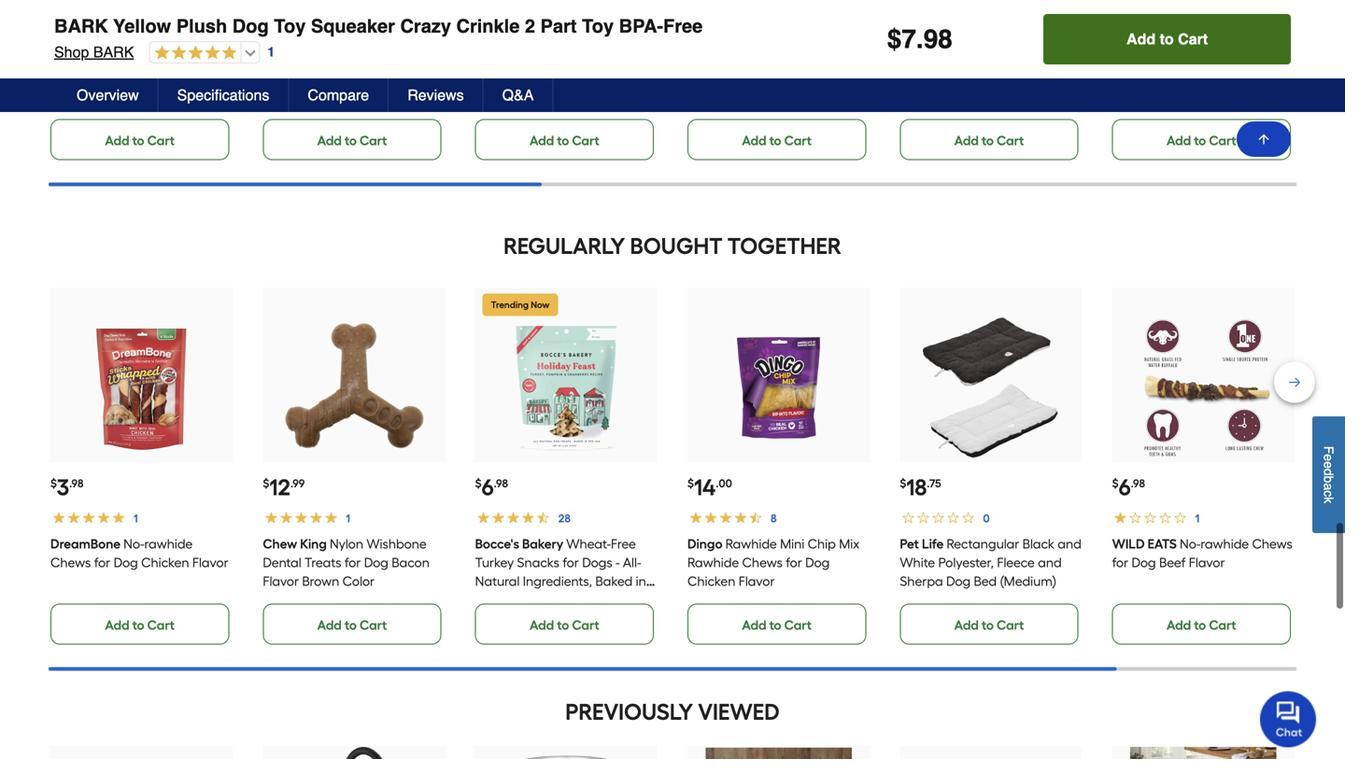 Task type: vqa. For each thing, say whether or not it's contained in the screenshot.
Dreambone No-Rawhide Chews For Dog Chicken Flavor 'image'
yes



Task type: describe. For each thing, give the bounding box(es) containing it.
bark for bark yellow plush dog toy squeaker crazy crinkle 2 part toy bpa-free
[[54, 15, 108, 37]]

trending
[[491, 299, 529, 311]]

bacon
[[392, 555, 430, 571]]

dog inside "chuck it ultra fetch stick rubber dog interactive fetch toy orange bpa-free"
[[1190, 70, 1215, 86]]

reviews button
[[389, 78, 484, 112]]

1
[[268, 45, 275, 60]]

0 vertical spatial fetch
[[1250, 51, 1282, 67]]

bocce's bakery wheat-free turkey snacks for dogs - all-natural ingredients, baked in the usa image
[[494, 315, 640, 461]]

2 wb horror plush dog toy plush chew dog toy link from the top
[[688, 51, 851, 105]]

add to cart for the '18' list item
[[955, 618, 1024, 633]]

sound
[[981, 70, 1020, 86]]

compare button
[[289, 78, 389, 112]]

town & country living 2-ft x 6-ft beige rectangular indoor decorative door mat image
[[1131, 748, 1277, 760]]

hedgehog pet toy - fun grunting sound - bright colors - promotes playtime
[[900, 51, 1069, 105]]

add to cart link for 14 list item
[[688, 604, 867, 645]]

multipet
[[900, 51, 950, 67]]

plush up 5 stars image
[[176, 15, 227, 37]]

n-
[[579, 70, 590, 86]]

add to cart for list item containing bark
[[317, 133, 387, 148]]

98
[[924, 24, 953, 54]]

pet inside hedgehog pet toy - fun grunting sound - bright colors - promotes playtime
[[1019, 51, 1038, 67]]

ingredients,
[[523, 574, 592, 590]]

12 list item
[[263, 287, 445, 645]]

| right tail
[[637, 70, 640, 86]]

cart for list item containing bark
[[360, 133, 387, 148]]

$ 12 .99
[[263, 474, 305, 501]]

flavor inside no-rawhide chews for dog beef flavor
[[1189, 555, 1226, 571]]

flavor inside nylon wishbone dental treats for dog bacon flavor brown color
[[263, 574, 299, 590]]

add down q&a button at the left of the page
[[530, 133, 554, 148]]

add to cart for second the 6 list item from the right
[[530, 618, 600, 633]]

specifications button
[[159, 78, 289, 112]]

for inside no-rawhide chews for dog beef flavor
[[1113, 555, 1129, 571]]

.00
[[716, 477, 733, 490]]

natural
[[475, 574, 520, 590]]

add to cart for list item containing blue plush dog toy | long hair | whip-n-flip tail | bpa-free | pet toys
[[530, 133, 600, 148]]

- down grunting
[[941, 89, 945, 105]]

f e e d b a c k
[[1322, 446, 1337, 504]]

petco
[[50, 51, 84, 67]]

chuck it ultra fetch stick rubber dog interactive fetch toy orange bpa-free
[[1113, 51, 1282, 105]]

$ for no-rawhide chews for dog beef flavor
[[1113, 477, 1119, 490]]

1 wb horror plush dog toy plush chew dog toy link from the top
[[688, 0, 870, 106]]

crazy
[[400, 15, 451, 37]]

with
[[98, 70, 123, 86]]

chews inside rawhide mini chip mix rawhide chews for dog chicken flavor
[[742, 555, 783, 571]]

cart for list item containing multipet
[[997, 133, 1024, 148]]

all-
[[623, 555, 641, 571]]

trending now
[[491, 299, 550, 311]]

to down promotes
[[982, 133, 994, 148]]

toy inside "chuck it ultra fetch stick rubber dog interactive fetch toy orange bpa-free"
[[1148, 89, 1168, 105]]

bright
[[1030, 70, 1065, 86]]

poo
[[334, 70, 363, 86]]

- up playtime at the right of the page
[[1023, 70, 1027, 86]]

to down orange
[[1194, 133, 1207, 148]]

wishbone
[[367, 536, 427, 552]]

add down orange
[[1167, 133, 1192, 148]]

no-rawhide chews for dog beef flavor
[[1113, 536, 1293, 571]]

add down ingredients,
[[530, 618, 554, 633]]

to down toys
[[557, 133, 569, 148]]

for inside rawhide mini chip mix rawhide chews for dog chicken flavor
[[786, 555, 802, 571]]

dog inside no-rawhide chews for dog chicken flavor
[[114, 555, 138, 571]]

holiday
[[86, 51, 132, 67]]

tails
[[135, 51, 161, 67]]

wb horror plush dog toy plush chew dog toy
[[688, 51, 851, 105]]

add inside 3 list item
[[105, 618, 129, 633]]

3 list item
[[50, 287, 233, 645]]

bark yellow plush dog toy squeaker crazy crinkle 2 part toy bpa-free
[[54, 15, 703, 37]]

nylon
[[330, 536, 364, 552]]

black
[[1023, 536, 1055, 552]]

add to cart link for list item containing bark
[[263, 119, 442, 160]]

list item containing blue plush dog toy | long hair | whip-n-flip tail | bpa-free | pet toys
[[475, 0, 658, 160]]

wild eats
[[1113, 536, 1177, 552]]

6 for wheat-free turkey snacks for dogs - all- natural ingredients, baked in the usa
[[482, 474, 494, 501]]

free inside blue plush dog toy | long hair | whip-n-flip tail | bpa-free | pet toys
[[502, 89, 527, 105]]

plush inside best of box brownie the happy poo plush brown bpa-free dog pet toy
[[366, 70, 398, 86]]

previously
[[566, 699, 694, 726]]

bark up with
[[93, 43, 134, 61]]

pet life
[[900, 536, 944, 552]]

hedgehog
[[953, 51, 1016, 67]]

rawhide for 3
[[144, 536, 193, 552]]

b
[[1322, 476, 1337, 483]]

list item containing petco
[[50, 0, 233, 160]]

the
[[263, 70, 287, 86]]

add down wb horror plush dog toy plush chew dog toy
[[742, 133, 767, 148]]

list item containing wb horror plush dog toy plush chew dog toy
[[688, 0, 870, 160]]

to down ingredients,
[[557, 618, 569, 633]]

chip
[[808, 536, 836, 552]]

add to cart link for the 12 list item
[[263, 604, 442, 645]]

$ left .
[[888, 24, 902, 54]]

chicken inside rawhide mini chip mix rawhide chews for dog chicken flavor
[[688, 574, 736, 590]]

to inside the '18' list item
[[982, 618, 994, 633]]

add to cart link for the '18' list item
[[900, 604, 1079, 645]]

compare
[[308, 86, 369, 104]]

no- for 3
[[124, 536, 144, 552]]

bocce's
[[475, 536, 520, 552]]

shop
[[54, 43, 89, 61]]

bpa- up tail
[[619, 15, 664, 37]]

flavor inside no-rawhide chews for dog chicken flavor
[[192, 555, 229, 571]]

for inside nylon wishbone dental treats for dog bacon flavor brown color
[[345, 555, 361, 571]]

best
[[299, 51, 324, 67]]

list item containing multipet
[[900, 0, 1083, 160]]

free inside wheat-free turkey snacks for dogs - all- natural ingredients, baked in the usa
[[611, 536, 636, 552]]

cart for second the 6 list item from the right
[[572, 618, 600, 633]]

add down overview button
[[105, 133, 129, 148]]

part
[[541, 15, 577, 37]]

squeaker inside holiday tails a pickled present with squeaker plush chew dog toy
[[126, 70, 183, 86]]

cart for list item containing wb horror plush dog toy plush chew dog toy
[[785, 133, 812, 148]]

white
[[900, 555, 936, 571]]

blue
[[511, 51, 537, 67]]

| right hair on the top
[[537, 70, 539, 86]]

7
[[902, 24, 917, 54]]

14
[[694, 474, 716, 501]]

c
[[1322, 491, 1337, 497]]

q&a
[[502, 86, 534, 104]]

previously viewed heading
[[49, 694, 1297, 731]]

toy inside holiday tails a pickled present with squeaker plush chew dog toy
[[116, 89, 136, 105]]

to down wb horror plush dog toy plush chew dog toy
[[770, 133, 782, 148]]

f e e d b a c k button
[[1313, 417, 1346, 533]]

add down compare 'button'
[[317, 133, 342, 148]]

list item containing bark
[[263, 0, 445, 160]]

it
[[1207, 51, 1215, 67]]

for inside no-rawhide chews for dog chicken flavor
[[94, 555, 110, 571]]

now
[[531, 299, 550, 311]]

| down hair on the top
[[530, 89, 533, 105]]

for inside wheat-free turkey snacks for dogs - all- natural ingredients, baked in the usa
[[563, 555, 579, 571]]

chew king nylon wishbone dental treats for dog bacon flavor brown color image
[[281, 315, 427, 461]]

wild
[[1113, 536, 1145, 552]]

14 list item
[[688, 287, 870, 645]]

arrow up image
[[1257, 132, 1272, 147]]

1 blue plush dog toy | long hair | whip-n-flip tail | bpa-free | pet toys link from the top
[[475, 0, 658, 106]]

pet inside blue plush dog toy | long hair | whip-n-flip tail | bpa-free | pet toys
[[536, 89, 555, 105]]

polyester,
[[939, 555, 994, 571]]

add to cart for list item containing petco
[[105, 133, 175, 148]]

horror
[[813, 51, 851, 67]]

- inside wheat-free turkey snacks for dogs - all- natural ingredients, baked in the usa
[[616, 555, 620, 571]]

add down beef
[[1167, 618, 1192, 633]]

cart for first the 6 list item from the right
[[1210, 618, 1237, 633]]

6 for no-rawhide chews for dog beef flavor
[[1119, 474, 1131, 501]]

18
[[907, 474, 927, 501]]

add to cart for list item containing multipet
[[955, 133, 1024, 148]]

cart for list item containing blue plush dog toy | long hair | whip-n-flip tail | bpa-free | pet toys
[[572, 133, 600, 148]]

no-rawhide chews for dog chicken flavor
[[50, 536, 229, 571]]

cart inside button
[[1179, 30, 1208, 48]]

d
[[1322, 469, 1337, 476]]

bpa- inside blue plush dog toy | long hair | whip-n-flip tail | bpa-free | pet toys
[[475, 89, 502, 105]]

dog inside blue plush dog toy | long hair | whip-n-flip tail | bpa-free | pet toys
[[575, 51, 599, 67]]

chew king
[[263, 536, 327, 552]]

toy inside hedgehog pet toy - fun grunting sound - bright colors - promotes playtime
[[1041, 51, 1061, 67]]

plush down "wb"
[[774, 70, 805, 86]]

to down no-rawhide chews for dog beef flavor
[[1194, 618, 1207, 633]]

no- for 6
[[1180, 536, 1201, 552]]

flavor inside rawhide mini chip mix rawhide chews for dog chicken flavor
[[739, 574, 775, 590]]

$ for nylon wishbone dental treats for dog bacon flavor brown color
[[263, 477, 269, 490]]

wheat-
[[567, 536, 611, 552]]

regularly
[[504, 233, 625, 260]]

wheat-free turkey snacks for dogs - all- natural ingredients, baked in the usa
[[475, 536, 646, 608]]

blue plush dog toy | long hair | whip-n-flip tail | bpa-free | pet toys
[[475, 51, 640, 105]]

pet life rectangular black and white polyester, fleece and sherpa dog bed (medium) image
[[918, 315, 1064, 461]]

chew inside the 12 list item
[[263, 536, 297, 552]]

$ for rectangular black and white polyester, fleece and sherpa dog bed (medium)
[[900, 477, 907, 490]]

$ 14 .00
[[688, 474, 733, 501]]

add to cart for list item containing chuckit!
[[1167, 133, 1237, 148]]

.99
[[290, 477, 305, 490]]

add to cart link for list item containing blue plush dog toy | long hair | whip-n-flip tail | bpa-free | pet toys
[[475, 119, 654, 160]]

box
[[345, 51, 371, 67]]

bpa- inside best of box brownie the happy poo plush brown bpa-free dog pet toy
[[263, 89, 289, 105]]

ultra
[[1218, 51, 1247, 67]]

beef
[[1160, 555, 1186, 571]]



Task type: locate. For each thing, give the bounding box(es) containing it.
promotes
[[948, 89, 1005, 105]]

add to cart down ingredients,
[[530, 618, 600, 633]]

add to cart link for second the 6 list item from the right
[[475, 604, 654, 645]]

2 for from the left
[[345, 555, 361, 571]]

add to cart link down wb horror plush dog toy plush chew dog toy
[[688, 119, 867, 160]]

add down rawhide mini chip mix rawhide chews for dog chicken flavor
[[742, 618, 767, 633]]

add to cart link down no-rawhide chews for dog chicken flavor on the left bottom of page
[[50, 604, 229, 645]]

$ up 'bocce's'
[[475, 477, 482, 490]]

rawhide for 6
[[1201, 536, 1249, 552]]

$ left .99
[[263, 477, 269, 490]]

0 horizontal spatial 6 list item
[[475, 287, 658, 645]]

add to cart down bed
[[955, 618, 1024, 633]]

$ left .00
[[688, 477, 694, 490]]

add to cart for first the 6 list item from the right
[[1167, 618, 1237, 633]]

previously viewed
[[566, 699, 780, 726]]

squeaker up box
[[311, 15, 395, 37]]

no-
[[124, 536, 144, 552], [1180, 536, 1201, 552]]

2 6 from the left
[[1119, 474, 1131, 501]]

2 list item from the left
[[263, 0, 445, 160]]

3 .98 from the left
[[1131, 477, 1146, 490]]

wild eats no-rawhide chews for dog beef flavor image
[[1131, 315, 1277, 461]]

rawhide right "eats"
[[1201, 536, 1249, 552]]

bpa- down long
[[475, 89, 502, 105]]

grunting
[[925, 70, 978, 86]]

add to cart inside the '18' list item
[[955, 618, 1024, 633]]

$ inside $ 12 .99
[[263, 477, 269, 490]]

add to cart link for list item containing wb horror plush dog toy plush chew dog toy
[[688, 119, 867, 160]]

cart down playtime at the right of the page
[[997, 133, 1024, 148]]

add to cart link down bed
[[900, 604, 1079, 645]]

to down overview button
[[132, 133, 144, 148]]

bakery
[[522, 536, 564, 552]]

3 list item from the left
[[475, 0, 658, 160]]

2 no- from the left
[[1180, 536, 1201, 552]]

4 for from the left
[[786, 555, 802, 571]]

1 horizontal spatial 6 list item
[[1113, 287, 1295, 645]]

rawhide mini chip mix rawhide chews for dog chicken flavor
[[688, 536, 860, 590]]

hair
[[509, 70, 533, 86]]

chicken inside no-rawhide chews for dog chicken flavor
[[141, 555, 189, 571]]

2 $ 6 .98 from the left
[[1113, 474, 1146, 501]]

add to cart up chuck
[[1127, 30, 1208, 48]]

$ 6 .98
[[475, 474, 508, 501], [1113, 474, 1146, 501]]

2 horizontal spatial chews
[[1253, 536, 1293, 552]]

cart down color
[[360, 618, 387, 633]]

2 rawhide from the left
[[1201, 536, 1249, 552]]

$ for wheat-free turkey snacks for dogs - all- natural ingredients, baked in the usa
[[475, 477, 482, 490]]

3 for from the left
[[563, 555, 579, 571]]

cart for 3 list item
[[147, 618, 175, 633]]

chew up dental
[[263, 536, 297, 552]]

6 list item
[[475, 287, 658, 645], [1113, 287, 1295, 645]]

$ for rawhide mini chip mix rawhide chews for dog chicken flavor
[[688, 477, 694, 490]]

1 horizontal spatial 6
[[1119, 474, 1131, 501]]

$ 6 .98 up wild
[[1113, 474, 1146, 501]]

for down mini at the right bottom
[[786, 555, 802, 571]]

bpa- inside "chuck it ultra fetch stick rubber dog interactive fetch toy orange bpa-free"
[[1220, 89, 1247, 105]]

1 no- from the left
[[124, 536, 144, 552]]

to inside the 12 list item
[[345, 618, 357, 633]]

long
[[475, 70, 505, 86]]

cart inside 3 list item
[[147, 618, 175, 633]]

playtime
[[1008, 89, 1060, 105]]

0 horizontal spatial squeaker
[[126, 70, 183, 86]]

eats
[[1148, 536, 1177, 552]]

2 horizontal spatial .98
[[1131, 477, 1146, 490]]

1 vertical spatial brown
[[302, 574, 339, 590]]

of
[[327, 51, 342, 67]]

wb horror plush dog toy plush chew dog toy link
[[688, 0, 870, 106], [688, 51, 851, 105]]

to up chuck
[[1160, 30, 1174, 48]]

1 6 list item from the left
[[475, 287, 658, 645]]

6 up 'bocce's'
[[482, 474, 494, 501]]

no- inside no-rawhide chews for dog beef flavor
[[1180, 536, 1201, 552]]

1 rawhide from the left
[[144, 536, 193, 552]]

0 vertical spatial chicken
[[141, 555, 189, 571]]

dog inside nylon wishbone dental treats for dog bacon flavor brown color
[[364, 555, 389, 571]]

to
[[1160, 30, 1174, 48], [132, 133, 144, 148], [345, 133, 357, 148], [557, 133, 569, 148], [770, 133, 782, 148], [982, 133, 994, 148], [1194, 133, 1207, 148], [132, 618, 144, 633], [345, 618, 357, 633], [557, 618, 569, 633], [770, 618, 782, 633], [982, 618, 994, 633], [1194, 618, 1207, 633]]

shop bark
[[54, 43, 134, 61]]

together
[[728, 233, 842, 260]]

mix
[[839, 536, 860, 552]]

2
[[525, 15, 535, 37]]

overview
[[77, 86, 139, 104]]

pet up bright
[[1019, 51, 1038, 67]]

1 .98 from the left
[[69, 477, 84, 490]]

to down color
[[345, 618, 357, 633]]

dreambone no-rawhide chews for dog chicken flavor image
[[69, 315, 215, 461]]

0 horizontal spatial .98
[[69, 477, 84, 490]]

for down wild
[[1113, 555, 1129, 571]]

chews inside no-rawhide chews for dog chicken flavor
[[50, 555, 91, 571]]

$ 6 .98 for bocce's
[[475, 474, 508, 501]]

and down black
[[1038, 555, 1062, 571]]

1 horizontal spatial no-
[[1180, 536, 1201, 552]]

2 horizontal spatial chew
[[809, 70, 843, 86]]

fetch up interactive
[[1250, 51, 1282, 67]]

dog inside rectangular black and white polyester, fleece and sherpa dog bed (medium)
[[947, 574, 971, 590]]

1 horizontal spatial fetch
[[1250, 51, 1282, 67]]

regularly bought together heading
[[49, 227, 1297, 265]]

add down treats
[[317, 618, 342, 633]]

e
[[1322, 454, 1337, 462], [1322, 462, 1337, 469]]

1 vertical spatial chicken
[[688, 574, 736, 590]]

squeaker down tails
[[126, 70, 183, 86]]

add to cart link down compare 'button'
[[263, 119, 442, 160]]

1 vertical spatial and
[[1038, 555, 1062, 571]]

style selections florian oak 7-mm t x 8-in w x 48-in l wood plank laminate flooring (23.91-sq ft) image
[[706, 748, 852, 760]]

add to cart link down beef
[[1113, 604, 1291, 645]]

the
[[475, 592, 495, 608]]

bocce's bakery
[[475, 536, 564, 552]]

cart down ingredients,
[[572, 618, 600, 633]]

add to cart down compare 'button'
[[317, 133, 387, 148]]

.98 up 'bocce's'
[[494, 477, 508, 490]]

bark inside list item
[[263, 51, 296, 67]]

0 horizontal spatial 6
[[482, 474, 494, 501]]

brown
[[401, 70, 438, 86], [302, 574, 339, 590]]

add to cart for 3 list item
[[105, 618, 175, 633]]

kohler koi matte black single handle pull-down kitchen faucet with deck plate and soap dispenser included image
[[281, 748, 427, 760]]

cart down holiday tails a pickled present with squeaker plush chew dog toy
[[147, 133, 175, 148]]

chews
[[1253, 536, 1293, 552], [50, 555, 91, 571], [742, 555, 783, 571]]

toys
[[558, 89, 584, 105]]

| up tail
[[626, 51, 629, 67]]

add to cart
[[1127, 30, 1208, 48], [105, 133, 175, 148], [317, 133, 387, 148], [530, 133, 600, 148], [742, 133, 812, 148], [955, 133, 1024, 148], [1167, 133, 1237, 148], [105, 618, 175, 633], [317, 618, 387, 633], [530, 618, 600, 633], [742, 618, 812, 633], [955, 618, 1024, 633], [1167, 618, 1237, 633]]

tail
[[614, 70, 634, 86]]

chew inside holiday tails a pickled present with squeaker plush chew dog toy
[[50, 89, 85, 105]]

add inside the 12 list item
[[317, 618, 342, 633]]

dog inside rawhide mini chip mix rawhide chews for dog chicken flavor
[[806, 555, 830, 571]]

(medium)
[[1000, 574, 1057, 590]]

.98 for no-rawhide chews for dog beef flavor
[[1131, 477, 1146, 490]]

plush inside holiday tails a pickled present with squeaker plush chew dog toy
[[186, 70, 218, 86]]

$ 6 .98 up 'bocce's'
[[475, 474, 508, 501]]

for down dreambone
[[94, 555, 110, 571]]

crinkle
[[457, 15, 520, 37]]

1 list item from the left
[[50, 0, 233, 160]]

orange
[[1171, 89, 1217, 105]]

add to cart link inside 3 list item
[[50, 604, 229, 645]]

3
[[57, 474, 69, 501]]

add to cart link inside the '18' list item
[[900, 604, 1079, 645]]

nylon wishbone dental treats for dog bacon flavor brown color
[[263, 536, 430, 590]]

cart left arrow up 'image'
[[1210, 133, 1237, 148]]

chew down horror
[[809, 70, 843, 86]]

0 horizontal spatial chew
[[50, 89, 85, 105]]

0 vertical spatial squeaker
[[311, 15, 395, 37]]

interactive
[[1218, 70, 1280, 86]]

no- right dreambone
[[124, 536, 144, 552]]

add to cart inside add to cart button
[[1127, 30, 1208, 48]]

dingo rawhide mini chip mix rawhide chews for dog chicken flavor image
[[706, 315, 852, 461]]

free inside "chuck it ultra fetch stick rubber dog interactive fetch toy orange bpa-free"
[[1247, 89, 1272, 105]]

to down rawhide mini chip mix rawhide chews for dog chicken flavor
[[770, 618, 782, 633]]

for up color
[[345, 555, 361, 571]]

brown for brownie
[[401, 70, 438, 86]]

toy inside blue plush dog toy | long hair | whip-n-flip tail | bpa-free | pet toys
[[602, 51, 623, 67]]

add to cart inside the 12 list item
[[317, 618, 387, 633]]

chews inside no-rawhide chews for dog beef flavor
[[1253, 536, 1293, 552]]

e up d
[[1322, 454, 1337, 462]]

to inside button
[[1160, 30, 1174, 48]]

cart down (medium)
[[997, 618, 1024, 633]]

rectangular
[[947, 536, 1020, 552]]

plush up whip-
[[540, 51, 572, 67]]

2 .98 from the left
[[494, 477, 508, 490]]

0 horizontal spatial no-
[[124, 536, 144, 552]]

cart for list item containing petco
[[147, 133, 175, 148]]

life
[[922, 536, 944, 552]]

add to cart link inside 14 list item
[[688, 604, 867, 645]]

free
[[664, 15, 703, 37], [289, 89, 314, 105], [502, 89, 527, 105], [1247, 89, 1272, 105], [611, 536, 636, 552]]

yellow
[[113, 15, 171, 37]]

.98
[[69, 477, 84, 490], [494, 477, 508, 490], [1131, 477, 1146, 490]]

to down compare 'button'
[[345, 133, 357, 148]]

dreambone
[[50, 536, 121, 552]]

.98 up dreambone
[[69, 477, 84, 490]]

rectangular black and white polyester, fleece and sherpa dog bed (medium)
[[900, 536, 1082, 590]]

rubber
[[1144, 70, 1187, 86]]

cart inside the '18' list item
[[997, 618, 1024, 633]]

add to cart link down color
[[263, 604, 442, 645]]

rawhide inside no-rawhide chews for dog chicken flavor
[[144, 536, 193, 552]]

chew inside wb horror plush dog toy plush chew dog toy
[[809, 70, 843, 86]]

cart for list item containing chuckit!
[[1210, 133, 1237, 148]]

brown up reviews
[[401, 70, 438, 86]]

dog inside holiday tails a pickled present with squeaker plush chew dog toy
[[88, 89, 113, 105]]

add down promotes
[[955, 133, 979, 148]]

add to cart link for first the 6 list item from the right
[[1113, 604, 1291, 645]]

color
[[343, 574, 375, 590]]

$ up dreambone
[[50, 477, 57, 490]]

add to cart for list item containing wb horror plush dog toy plush chew dog toy
[[742, 133, 812, 148]]

0 horizontal spatial rawhide
[[144, 536, 193, 552]]

chew down present
[[50, 89, 85, 105]]

cart down toys
[[572, 133, 600, 148]]

1 vertical spatial fetch
[[1113, 89, 1145, 105]]

list item containing chuckit!
[[1113, 0, 1295, 160]]

cart down compare 'button'
[[360, 133, 387, 148]]

brown inside best of box brownie the happy poo plush brown bpa-free dog pet toy
[[401, 70, 438, 86]]

pet inside best of box brownie the happy poo plush brown bpa-free dog pet toy
[[345, 89, 364, 105]]

a
[[164, 51, 173, 67]]

viewed
[[698, 699, 780, 726]]

$ inside $ 18 .75
[[900, 477, 907, 490]]

chews for 3
[[50, 555, 91, 571]]

to down bed
[[982, 618, 994, 633]]

0 vertical spatial chew
[[809, 70, 843, 86]]

cart up chuck
[[1179, 30, 1208, 48]]

add to cart link for list item containing petco
[[50, 119, 229, 160]]

cart inside 14 list item
[[785, 618, 812, 633]]

pet inside the '18' list item
[[900, 536, 919, 552]]

add to cart link inside the 12 list item
[[263, 604, 442, 645]]

plush right tail
[[688, 70, 719, 86]]

chuck
[[1165, 51, 1204, 67]]

plush down pickled
[[186, 70, 218, 86]]

plush inside blue plush dog toy | long hair | whip-n-flip tail | bpa-free | pet toys
[[540, 51, 572, 67]]

cart down no-rawhide chews for dog beef flavor
[[1210, 618, 1237, 633]]

add to cart link down toys
[[475, 119, 654, 160]]

- up bright
[[1065, 51, 1069, 67]]

add to cart for the 12 list item
[[317, 618, 387, 633]]

0 horizontal spatial chicken
[[141, 555, 189, 571]]

rawhide down dingo
[[688, 555, 739, 571]]

king
[[300, 536, 327, 552]]

add to cart link down ingredients,
[[475, 604, 654, 645]]

add to cart link down rawhide mini chip mix rawhide chews for dog chicken flavor
[[688, 604, 867, 645]]

add to cart link for list item containing chuckit!
[[1113, 119, 1291, 160]]

turkey
[[475, 555, 514, 571]]

for up ingredients,
[[563, 555, 579, 571]]

a
[[1322, 483, 1337, 491]]

free inside best of box brownie the happy poo plush brown bpa-free dog pet toy
[[289, 89, 314, 105]]

chat invite button image
[[1261, 691, 1318, 748]]

plush down brownie in the left of the page
[[366, 70, 398, 86]]

to inside 3 list item
[[132, 618, 144, 633]]

cart inside the 12 list item
[[360, 618, 387, 633]]

cart
[[1179, 30, 1208, 48], [147, 133, 175, 148], [360, 133, 387, 148], [572, 133, 600, 148], [785, 133, 812, 148], [997, 133, 1024, 148], [1210, 133, 1237, 148], [147, 618, 175, 633], [360, 618, 387, 633], [572, 618, 600, 633], [785, 618, 812, 633], [997, 618, 1024, 633], [1210, 618, 1237, 633]]

add up chuckit!
[[1127, 30, 1156, 48]]

0 vertical spatial brown
[[401, 70, 438, 86]]

1 horizontal spatial squeaker
[[311, 15, 395, 37]]

$ for no-rawhide chews for dog chicken flavor
[[50, 477, 57, 490]]

to inside 14 list item
[[770, 618, 782, 633]]

colors
[[900, 89, 938, 105]]

5 list item from the left
[[900, 0, 1083, 160]]

rawhide right dreambone
[[144, 536, 193, 552]]

add to cart link down promotes
[[900, 119, 1079, 160]]

add inside add to cart button
[[1127, 30, 1156, 48]]

bought
[[630, 233, 723, 260]]

add to cart link for list item containing multipet
[[900, 119, 1079, 160]]

bark up the
[[263, 51, 296, 67]]

dogs
[[582, 555, 613, 571]]

1 e from the top
[[1322, 454, 1337, 462]]

baked
[[596, 574, 633, 590]]

5 stars image
[[150, 45, 237, 62]]

18 list item
[[900, 287, 1083, 645]]

1 vertical spatial rawhide
[[688, 555, 739, 571]]

to down no-rawhide chews for dog chicken flavor on the left bottom of page
[[132, 618, 144, 633]]

add to cart inside 14 list item
[[742, 618, 812, 633]]

for
[[94, 555, 110, 571], [345, 555, 361, 571], [563, 555, 579, 571], [786, 555, 802, 571], [1113, 555, 1129, 571]]

0 horizontal spatial $ 6 .98
[[475, 474, 508, 501]]

1 horizontal spatial rawhide
[[1201, 536, 1249, 552]]

1 horizontal spatial brown
[[401, 70, 438, 86]]

.98 inside $ 3 .98
[[69, 477, 84, 490]]

add to cart for 14 list item
[[742, 618, 812, 633]]

cart down rawhide mini chip mix rawhide chews for dog chicken flavor
[[785, 618, 812, 633]]

add inside the '18' list item
[[955, 618, 979, 633]]

bpa-
[[619, 15, 664, 37], [263, 89, 289, 105], [475, 89, 502, 105], [1220, 89, 1247, 105]]

add to cart down toys
[[530, 133, 600, 148]]

no- up beef
[[1180, 536, 1201, 552]]

fetch
[[1250, 51, 1282, 67], [1113, 89, 1145, 105]]

$ inside $ 14 .00
[[688, 477, 694, 490]]

1 horizontal spatial chew
[[263, 536, 297, 552]]

dental
[[263, 555, 302, 571]]

4 list item from the left
[[688, 0, 870, 160]]

2 6 list item from the left
[[1113, 287, 1295, 645]]

squeaker
[[311, 15, 395, 37], [126, 70, 183, 86]]

bark up shop
[[54, 15, 108, 37]]

chuckit!
[[1113, 51, 1163, 67]]

1 $ 6 .98 from the left
[[475, 474, 508, 501]]

q&a button
[[484, 78, 554, 112]]

add to cart down overview button
[[105, 133, 175, 148]]

and
[[1058, 536, 1082, 552], [1038, 555, 1062, 571]]

flip
[[590, 70, 611, 86]]

0 horizontal spatial fetch
[[1113, 89, 1145, 105]]

6 up wild
[[1119, 474, 1131, 501]]

best of box brownie the happy poo plush brown bpa-free dog pet toy
[[263, 51, 438, 105]]

6 list item from the left
[[1113, 0, 1295, 160]]

list item
[[50, 0, 233, 160], [263, 0, 445, 160], [475, 0, 658, 160], [688, 0, 870, 160], [900, 0, 1083, 160], [1113, 0, 1295, 160]]

$ 7 . 98
[[888, 24, 953, 54]]

toy inside best of box brownie the happy poo plush brown bpa-free dog pet toy
[[367, 89, 388, 105]]

0 vertical spatial and
[[1058, 536, 1082, 552]]

add to cart button
[[1044, 14, 1291, 64]]

1 horizontal spatial chicken
[[688, 574, 736, 590]]

add
[[1127, 30, 1156, 48], [105, 133, 129, 148], [317, 133, 342, 148], [530, 133, 554, 148], [742, 133, 767, 148], [955, 133, 979, 148], [1167, 133, 1192, 148], [105, 618, 129, 633], [317, 618, 342, 633], [530, 618, 554, 633], [742, 618, 767, 633], [955, 618, 979, 633], [1167, 618, 1192, 633]]

toy
[[274, 15, 306, 37], [582, 15, 614, 37], [602, 51, 623, 67], [1041, 51, 1061, 67], [750, 70, 771, 86], [116, 89, 136, 105], [367, 89, 388, 105], [715, 89, 736, 105], [1148, 89, 1168, 105]]

1 vertical spatial squeaker
[[126, 70, 183, 86]]

present
[[50, 70, 95, 86]]

.98 for wheat-free turkey snacks for dogs - all- natural ingredients, baked in the usa
[[494, 477, 508, 490]]

whip-
[[543, 70, 579, 86]]

.
[[917, 24, 924, 54]]

- left all-
[[616, 555, 620, 571]]

$ inside $ 3 .98
[[50, 477, 57, 490]]

add to cart link down orange
[[1113, 119, 1291, 160]]

cart for the 12 list item
[[360, 618, 387, 633]]

1 6 from the left
[[482, 474, 494, 501]]

rawhide inside no-rawhide chews for dog beef flavor
[[1201, 536, 1249, 552]]

chews for 6
[[1253, 536, 1293, 552]]

2 vertical spatial chew
[[263, 536, 297, 552]]

dog inside best of box brownie the happy poo plush brown bpa-free dog pet toy
[[318, 89, 342, 105]]

bark for bark
[[263, 51, 296, 67]]

add to cart link down overview button
[[50, 119, 229, 160]]

add to cart down promotes
[[955, 133, 1024, 148]]

0 horizontal spatial chews
[[50, 555, 91, 571]]

valspar reserve eggshell base tintable latex interior paint + primer (1-gallon) image
[[494, 748, 640, 760]]

add to cart inside 3 list item
[[105, 618, 175, 633]]

1 vertical spatial chew
[[50, 89, 85, 105]]

dingo
[[688, 536, 723, 552]]

fleece
[[997, 555, 1035, 571]]

cart for the '18' list item
[[997, 618, 1024, 633]]

0 horizontal spatial brown
[[302, 574, 339, 590]]

$ up wild
[[1113, 477, 1119, 490]]

bark
[[54, 15, 108, 37], [93, 43, 134, 61], [263, 51, 296, 67]]

|
[[626, 51, 629, 67], [537, 70, 539, 86], [637, 70, 640, 86], [530, 89, 533, 105]]

0 vertical spatial rawhide
[[726, 536, 777, 552]]

cart down no-rawhide chews for dog chicken flavor on the left bottom of page
[[147, 618, 175, 633]]

regularly bought together
[[504, 233, 842, 260]]

no- inside no-rawhide chews for dog chicken flavor
[[124, 536, 144, 552]]

usa
[[498, 592, 523, 608]]

$ 6 .98 for wild
[[1113, 474, 1146, 501]]

12
[[269, 474, 290, 501]]

cart for 14 list item
[[785, 618, 812, 633]]

1 horizontal spatial $ 6 .98
[[1113, 474, 1146, 501]]

1 horizontal spatial .98
[[494, 477, 508, 490]]

pet up white
[[900, 536, 919, 552]]

dog inside no-rawhide chews for dog beef flavor
[[1132, 555, 1157, 571]]

pet
[[1019, 51, 1038, 67], [345, 89, 364, 105], [536, 89, 555, 105], [900, 536, 919, 552]]

bed
[[974, 574, 997, 590]]

add to cart link for 3 list item
[[50, 604, 229, 645]]

1 horizontal spatial chews
[[742, 555, 783, 571]]

cart down wb horror plush dog toy plush chew dog toy
[[785, 133, 812, 148]]

brown for treats
[[302, 574, 339, 590]]

treats
[[305, 555, 342, 571]]

1 for from the left
[[94, 555, 110, 571]]

brown inside nylon wishbone dental treats for dog bacon flavor brown color
[[302, 574, 339, 590]]

add inside 14 list item
[[742, 618, 767, 633]]

2 e from the top
[[1322, 462, 1337, 469]]

6
[[482, 474, 494, 501], [1119, 474, 1131, 501]]

.98 for no-rawhide chews for dog chicken flavor
[[69, 477, 84, 490]]

5 for from the left
[[1113, 555, 1129, 571]]

reviews
[[408, 86, 464, 104]]

2 blue plush dog toy | long hair | whip-n-flip tail | bpa-free | pet toys link from the top
[[475, 51, 640, 105]]



